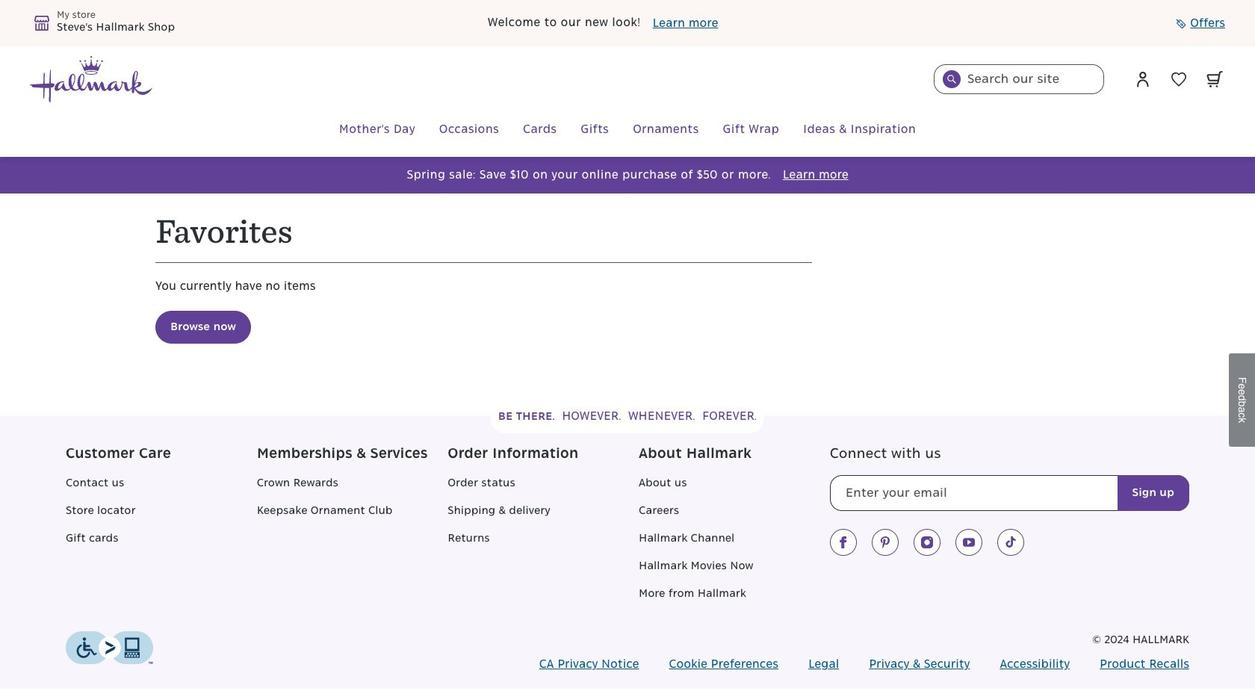 Task type: describe. For each thing, give the bounding box(es) containing it.
customer care element
[[66, 445, 257, 614]]

we on youtube image
[[963, 537, 975, 549]]

Email email field
[[830, 475, 1190, 511]]

view your cart with 0 items. image
[[1207, 71, 1223, 87]]

search image
[[948, 75, 957, 84]]

our instagram image
[[921, 537, 933, 549]]

we on facebook image
[[838, 537, 849, 549]]

we on pinterest image
[[879, 537, 891, 549]]

essential accessibility image
[[66, 631, 153, 664]]

order information element
[[448, 445, 639, 614]]

sign up for email element
[[830, 445, 1190, 511]]

hallmark logo image
[[30, 56, 152, 102]]



Task type: locate. For each thing, give the bounding box(es) containing it.
sign in dropdown menu image
[[1134, 70, 1152, 88]]

Search search field
[[934, 64, 1105, 94]]

main menu. menu bar
[[30, 103, 1226, 157]]

None search field
[[934, 64, 1105, 94]]

about hallmark element
[[639, 445, 830, 614]]

we on tiktok image
[[1005, 537, 1017, 549]]

memberships element
[[257, 445, 448, 614]]



Task type: vqa. For each thing, say whether or not it's contained in the screenshot.
menu on the top of page
no



